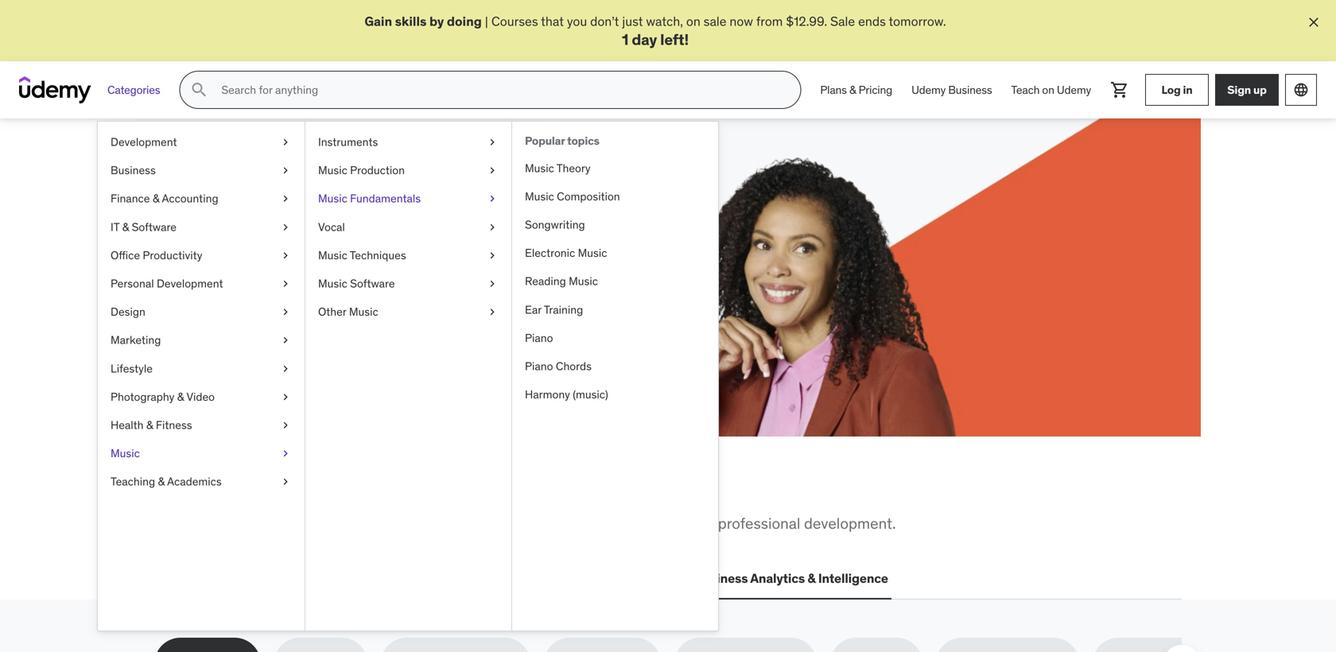 Task type: vqa. For each thing, say whether or not it's contained in the screenshot.
day at the top of page
yes



Task type: describe. For each thing, give the bounding box(es) containing it.
music fundamentals link
[[305, 185, 512, 213]]

xsmall image for music
[[279, 446, 292, 462]]

xsmall image for music production
[[486, 163, 499, 179]]

in inside 'link'
[[1183, 83, 1193, 97]]

from
[[154, 514, 189, 533]]

plans & pricing link
[[811, 71, 902, 109]]

design
[[111, 305, 145, 319]]

udemy business
[[912, 83, 992, 97]]

music for music fundamentals
[[318, 192, 347, 206]]

gain skills by doing | courses that you don't just watch, on sale now from $12.99. sale ends tomorrow. 1 day left!
[[365, 13, 946, 49]]

music for music production
[[318, 163, 347, 178]]

pricing
[[859, 83, 893, 97]]

just
[[622, 13, 643, 29]]

business analytics & intelligence
[[694, 571, 888, 587]]

music for music software
[[318, 277, 347, 291]]

one
[[459, 474, 504, 507]]

photography & video link
[[98, 383, 305, 411]]

now
[[730, 13, 753, 29]]

music down songwriting link
[[578, 246, 607, 260]]

& for academics
[[158, 475, 165, 489]]

development.
[[804, 514, 896, 533]]

plans & pricing
[[820, 83, 893, 97]]

music theory
[[525, 161, 591, 175]]

place
[[509, 474, 575, 507]]

piano link
[[512, 324, 718, 353]]

finance
[[111, 192, 150, 206]]

popular
[[525, 134, 565, 148]]

succeed
[[412, 188, 511, 221]]

gain
[[365, 13, 392, 29]]

skill
[[314, 259, 336, 275]]

development link
[[98, 128, 305, 157]]

accounting
[[162, 192, 218, 206]]

music for music
[[111, 446, 140, 461]]

certifications
[[299, 571, 380, 587]]

for
[[261, 259, 277, 275]]

sign up link
[[1216, 74, 1279, 106]]

xsmall image for marketing
[[279, 333, 292, 348]]

it & software link
[[98, 213, 305, 241]]

the
[[196, 474, 236, 507]]

business for business
[[111, 163, 156, 178]]

1 horizontal spatial software
[[350, 277, 395, 291]]

teach
[[1012, 83, 1040, 97]]

log in link
[[1146, 74, 1209, 106]]

1 vertical spatial development
[[157, 277, 223, 291]]

every
[[280, 259, 311, 275]]

teach on udemy link
[[1002, 71, 1101, 109]]

supports
[[562, 514, 622, 533]]

office productivity link
[[98, 241, 305, 270]]

ends for |
[[858, 13, 886, 29]]

music for music techniques
[[318, 248, 347, 263]]

music techniques link
[[305, 241, 512, 270]]

office productivity
[[111, 248, 202, 263]]

lifestyle link
[[98, 355, 305, 383]]

data
[[484, 571, 512, 587]]

composition
[[557, 189, 620, 204]]

fundamentals
[[350, 192, 421, 206]]

vocal
[[318, 220, 345, 234]]

learning
[[380, 259, 426, 275]]

analytics
[[750, 571, 805, 587]]

at
[[212, 277, 223, 293]]

xsmall image for music fundamentals
[[486, 191, 499, 207]]

catalog
[[508, 514, 558, 533]]

& for accounting
[[153, 192, 159, 206]]

up
[[1254, 83, 1267, 97]]

technical
[[369, 514, 431, 533]]

sale for |
[[831, 13, 855, 29]]

it for it certifications
[[286, 571, 296, 587]]

udemy business link
[[902, 71, 1002, 109]]

well-
[[625, 514, 658, 533]]

you inside all the skills you need in one place from critical workplace skills to technical topics, our catalog supports well-rounded professional development.
[[314, 474, 359, 507]]

rounded
[[658, 514, 714, 533]]

submit search image
[[190, 81, 209, 100]]

learn, practice, succeed (and save) courses for every skill in your learning journey, starting at $12.99. sale ends tomorrow.
[[212, 188, 521, 293]]

& for pricing
[[850, 83, 856, 97]]

topics,
[[434, 514, 479, 533]]

critical
[[193, 514, 238, 533]]

design link
[[98, 298, 305, 326]]

your
[[352, 259, 377, 275]]

xsmall image for vocal
[[486, 220, 499, 235]]

music software link
[[305, 270, 512, 298]]

it certifications button
[[282, 560, 383, 598]]

business analytics & intelligence button
[[691, 560, 892, 598]]

by
[[430, 13, 444, 29]]

piano chords
[[525, 359, 592, 374]]

production
[[350, 163, 405, 178]]

courses for doing
[[491, 13, 538, 29]]

to
[[352, 514, 366, 533]]

0 vertical spatial software
[[132, 220, 177, 234]]

xsmall image for business
[[279, 163, 292, 179]]

other
[[318, 305, 346, 319]]

electronic music link
[[512, 239, 718, 268]]

courses for (and
[[212, 259, 258, 275]]

fitness
[[156, 418, 192, 432]]

professional
[[718, 514, 801, 533]]

music fundamentals
[[318, 192, 421, 206]]

popular topics
[[525, 134, 600, 148]]

ear
[[525, 303, 542, 317]]

teaching & academics link
[[98, 468, 305, 496]]

business link
[[98, 157, 305, 185]]

personal
[[111, 277, 154, 291]]



Task type: locate. For each thing, give the bounding box(es) containing it.
music fundamentals element
[[512, 122, 718, 631]]

1 vertical spatial you
[[314, 474, 359, 507]]

piano chords link
[[512, 353, 718, 381]]

1 horizontal spatial you
[[567, 13, 587, 29]]

1 horizontal spatial $12.99.
[[786, 13, 827, 29]]

starting
[[477, 259, 521, 275]]

teaching & academics
[[111, 475, 222, 489]]

you inside gain skills by doing | courses that you don't just watch, on sale now from $12.99. sale ends tomorrow. 1 day left!
[[567, 13, 587, 29]]

skills up workplace
[[241, 474, 309, 507]]

& for fitness
[[146, 418, 153, 432]]

from
[[756, 13, 783, 29]]

2 vertical spatial business
[[694, 571, 748, 587]]

xsmall image inside photography & video link
[[279, 389, 292, 405]]

1 vertical spatial it
[[286, 571, 296, 587]]

1 horizontal spatial skills
[[315, 514, 349, 533]]

it
[[111, 220, 119, 234], [286, 571, 296, 587]]

business
[[949, 83, 992, 97], [111, 163, 156, 178], [694, 571, 748, 587]]

0 vertical spatial on
[[686, 13, 701, 29]]

music down popular
[[525, 161, 554, 175]]

0 horizontal spatial ends
[[298, 277, 326, 293]]

in
[[1183, 83, 1193, 97], [339, 259, 349, 275], [430, 474, 454, 507]]

2 vertical spatial in
[[430, 474, 454, 507]]

& for software
[[122, 220, 129, 234]]

&
[[850, 83, 856, 97], [153, 192, 159, 206], [122, 220, 129, 234], [177, 390, 184, 404], [146, 418, 153, 432], [158, 475, 165, 489], [808, 571, 816, 587]]

shopping cart with 0 items image
[[1111, 81, 1130, 100]]

you right 'that'
[[567, 13, 587, 29]]

courses up the at
[[212, 259, 258, 275]]

|
[[485, 13, 488, 29]]

(music)
[[573, 388, 608, 402]]

xsmall image for development
[[279, 135, 292, 150]]

songwriting
[[525, 218, 585, 232]]

xsmall image for teaching & academics
[[279, 474, 292, 490]]

xsmall image inside music fundamentals link
[[486, 191, 499, 207]]

categories
[[107, 83, 160, 97]]

harmony (music)
[[525, 388, 608, 402]]

1 vertical spatial sale
[[270, 277, 295, 293]]

0 horizontal spatial in
[[339, 259, 349, 275]]

theory
[[557, 161, 591, 175]]

$12.99. right from
[[786, 13, 827, 29]]

ear training link
[[512, 296, 718, 324]]

courses right |
[[491, 13, 538, 29]]

tomorrow. for |
[[889, 13, 946, 29]]

xsmall image for other music
[[486, 304, 499, 320]]

music for music theory
[[525, 161, 554, 175]]

xsmall image inside development link
[[279, 135, 292, 150]]

on right teach
[[1042, 83, 1055, 97]]

0 vertical spatial you
[[567, 13, 587, 29]]

0 horizontal spatial $12.99.
[[226, 277, 267, 293]]

1 horizontal spatial it
[[286, 571, 296, 587]]

it up office
[[111, 220, 119, 234]]

xsmall image for personal development
[[279, 276, 292, 292]]

don't
[[590, 13, 619, 29]]

$12.99. for save)
[[226, 277, 267, 293]]

ends inside learn, practice, succeed (and save) courses for every skill in your learning journey, starting at $12.99. sale ends tomorrow.
[[298, 277, 326, 293]]

workplace
[[242, 514, 311, 533]]

xsmall image for instruments
[[486, 135, 499, 150]]

it certifications
[[286, 571, 380, 587]]

finance & accounting
[[111, 192, 218, 206]]

ends for save)
[[298, 277, 326, 293]]

xsmall image for it & software
[[279, 220, 292, 235]]

1
[[622, 30, 629, 49]]

left!
[[660, 30, 689, 49]]

music techniques
[[318, 248, 406, 263]]

2 piano from the top
[[525, 359, 553, 374]]

xsmall image for health & fitness
[[279, 418, 292, 433]]

0 vertical spatial piano
[[525, 331, 553, 345]]

business inside business link
[[111, 163, 156, 178]]

on inside gain skills by doing | courses that you don't just watch, on sale now from $12.99. sale ends tomorrow. 1 day left!
[[686, 13, 701, 29]]

skills left by
[[395, 13, 427, 29]]

$12.99. inside gain skills by doing | courses that you don't just watch, on sale now from $12.99. sale ends tomorrow. 1 day left!
[[786, 13, 827, 29]]

0 vertical spatial tomorrow.
[[889, 13, 946, 29]]

xsmall image for lifestyle
[[279, 361, 292, 377]]

songwriting link
[[512, 211, 718, 239]]

reading music
[[525, 274, 598, 289]]

choose a language image
[[1294, 82, 1309, 98]]

& inside 'link'
[[153, 192, 159, 206]]

music composition
[[525, 189, 620, 204]]

music
[[525, 161, 554, 175], [318, 163, 347, 178], [525, 189, 554, 204], [318, 192, 347, 206], [578, 246, 607, 260], [318, 248, 347, 263], [569, 274, 598, 289], [318, 277, 347, 291], [349, 305, 378, 319], [111, 446, 140, 461]]

tomorrow.
[[889, 13, 946, 29], [329, 277, 386, 293]]

day
[[632, 30, 657, 49]]

practice,
[[299, 188, 407, 221]]

0 horizontal spatial it
[[111, 220, 119, 234]]

teach on udemy
[[1012, 83, 1091, 97]]

2 horizontal spatial in
[[1183, 83, 1193, 97]]

0 vertical spatial skills
[[395, 13, 427, 29]]

personal development
[[111, 277, 223, 291]]

xsmall image inside music production link
[[486, 163, 499, 179]]

skills left the to
[[315, 514, 349, 533]]

xsmall image inside finance & accounting 'link'
[[279, 191, 292, 207]]

0 horizontal spatial you
[[314, 474, 359, 507]]

1 horizontal spatial ends
[[858, 13, 886, 29]]

on
[[686, 13, 701, 29], [1042, 83, 1055, 97]]

you up the to
[[314, 474, 359, 507]]

0 vertical spatial business
[[949, 83, 992, 97]]

xsmall image inside teaching & academics link
[[279, 474, 292, 490]]

0 horizontal spatial tomorrow.
[[329, 277, 386, 293]]

music down music software
[[349, 305, 378, 319]]

in inside learn, practice, succeed (and save) courses for every skill in your learning journey, starting at $12.99. sale ends tomorrow.
[[339, 259, 349, 275]]

0 horizontal spatial courses
[[212, 259, 258, 275]]

1 vertical spatial on
[[1042, 83, 1055, 97]]

& right analytics
[[808, 571, 816, 587]]

marketing
[[111, 333, 161, 348]]

xsmall image
[[486, 135, 499, 150], [279, 163, 292, 179], [486, 163, 499, 179], [279, 220, 292, 235], [486, 220, 499, 235], [279, 248, 292, 263], [486, 248, 499, 263], [486, 276, 499, 292], [279, 304, 292, 320], [279, 361, 292, 377], [279, 389, 292, 405], [279, 474, 292, 490]]

on inside "link"
[[1042, 83, 1055, 97]]

save)
[[272, 220, 335, 253]]

lifestyle
[[111, 362, 153, 376]]

topics
[[567, 134, 600, 148]]

close image
[[1306, 14, 1322, 30]]

courses inside learn, practice, succeed (and save) courses for every skill in your learning journey, starting at $12.99. sale ends tomorrow.
[[212, 259, 258, 275]]

data science button
[[481, 560, 565, 598]]

1 vertical spatial ends
[[298, 277, 326, 293]]

& left the video
[[177, 390, 184, 404]]

xsmall image for music software
[[486, 276, 499, 292]]

xsmall image for design
[[279, 304, 292, 320]]

0 vertical spatial it
[[111, 220, 119, 234]]

1 vertical spatial software
[[350, 277, 395, 291]]

0 horizontal spatial sale
[[270, 277, 295, 293]]

2 vertical spatial skills
[[315, 514, 349, 533]]

1 horizontal spatial sale
[[831, 13, 855, 29]]

0 vertical spatial courses
[[491, 13, 538, 29]]

piano for piano
[[525, 331, 553, 345]]

xsmall image inside office productivity link
[[279, 248, 292, 263]]

business left teach
[[949, 83, 992, 97]]

science
[[514, 571, 562, 587]]

tomorrow. inside learn, practice, succeed (and save) courses for every skill in your learning journey, starting at $12.99. sale ends tomorrow.
[[329, 277, 386, 293]]

tomorrow. down your
[[329, 277, 386, 293]]

xsmall image for photography & video
[[279, 389, 292, 405]]

$12.99. for |
[[786, 13, 827, 29]]

piano for piano chords
[[525, 359, 553, 374]]

all the skills you need in one place from critical workplace skills to technical topics, our catalog supports well-rounded professional development.
[[154, 474, 896, 533]]

& right health
[[146, 418, 153, 432]]

0 horizontal spatial skills
[[241, 474, 309, 507]]

sale
[[704, 13, 727, 29]]

Search for anything text field
[[218, 77, 781, 104]]

techniques
[[350, 248, 406, 263]]

reading music link
[[512, 268, 718, 296]]

business inside udemy business link
[[949, 83, 992, 97]]

music theory link
[[512, 154, 718, 183]]

finance & accounting link
[[98, 185, 305, 213]]

in right log
[[1183, 83, 1193, 97]]

instruments
[[318, 135, 378, 149]]

xsmall image inside other music link
[[486, 304, 499, 320]]

0 horizontal spatial on
[[686, 13, 701, 29]]

music for music composition
[[525, 189, 554, 204]]

electronic music
[[525, 246, 607, 260]]

sale for save)
[[270, 277, 295, 293]]

sale inside learn, practice, succeed (and save) courses for every skill in your learning journey, starting at $12.99. sale ends tomorrow.
[[270, 277, 295, 293]]

& right teaching
[[158, 475, 165, 489]]

development
[[111, 135, 177, 149], [157, 277, 223, 291]]

harmony
[[525, 388, 570, 402]]

tomorrow. up udemy business
[[889, 13, 946, 29]]

1 piano from the top
[[525, 331, 553, 345]]

xsmall image for music techniques
[[486, 248, 499, 263]]

music production
[[318, 163, 405, 178]]

0 horizontal spatial software
[[132, 220, 177, 234]]

sale up plans
[[831, 13, 855, 29]]

xsmall image
[[279, 135, 292, 150], [279, 191, 292, 207], [486, 191, 499, 207], [279, 276, 292, 292], [486, 304, 499, 320], [279, 333, 292, 348], [279, 418, 292, 433], [279, 446, 292, 462]]

$12.99. down for
[[226, 277, 267, 293]]

piano down ear
[[525, 331, 553, 345]]

xsmall image inside music techniques "link"
[[486, 248, 499, 263]]

ends down 'skill' at the left top of the page
[[298, 277, 326, 293]]

music up vocal
[[318, 192, 347, 206]]

academics
[[167, 475, 222, 489]]

0 vertical spatial development
[[111, 135, 177, 149]]

1 vertical spatial skills
[[241, 474, 309, 507]]

2 udemy from the left
[[1057, 83, 1091, 97]]

0 horizontal spatial udemy
[[912, 83, 946, 97]]

piano
[[525, 331, 553, 345], [525, 359, 553, 374]]

music inside "link"
[[318, 248, 347, 263]]

xsmall image inside vocal link
[[486, 220, 499, 235]]

xsmall image for finance & accounting
[[279, 191, 292, 207]]

on left sale
[[686, 13, 701, 29]]

tomorrow. for save)
[[329, 277, 386, 293]]

software down your
[[350, 277, 395, 291]]

music up songwriting
[[525, 189, 554, 204]]

harmony (music) link
[[512, 381, 718, 409]]

1 horizontal spatial in
[[430, 474, 454, 507]]

plans
[[820, 83, 847, 97]]

music down instruments
[[318, 163, 347, 178]]

0 vertical spatial in
[[1183, 83, 1193, 97]]

1 vertical spatial courses
[[212, 259, 258, 275]]

xsmall image inside design link
[[279, 304, 292, 320]]

music down health
[[111, 446, 140, 461]]

music production link
[[305, 157, 512, 185]]

& for video
[[177, 390, 184, 404]]

courses inside gain skills by doing | courses that you don't just watch, on sale now from $12.99. sale ends tomorrow. 1 day left!
[[491, 13, 538, 29]]

xsmall image inside personal development link
[[279, 276, 292, 292]]

chords
[[556, 359, 592, 374]]

music software
[[318, 277, 395, 291]]

other music
[[318, 305, 378, 319]]

personal development link
[[98, 270, 305, 298]]

office
[[111, 248, 140, 263]]

software up office productivity
[[132, 220, 177, 234]]

development down categories dropdown button
[[111, 135, 177, 149]]

watch,
[[646, 13, 683, 29]]

sign
[[1228, 83, 1251, 97]]

1 vertical spatial piano
[[525, 359, 553, 374]]

1 vertical spatial $12.99.
[[226, 277, 267, 293]]

courses
[[491, 13, 538, 29], [212, 259, 258, 275]]

it for it & software
[[111, 220, 119, 234]]

1 vertical spatial tomorrow.
[[329, 277, 386, 293]]

music down electronic music
[[569, 274, 598, 289]]

in inside all the skills you need in one place from critical workplace skills to technical topics, our catalog supports well-rounded professional development.
[[430, 474, 454, 507]]

sale inside gain skills by doing | courses that you don't just watch, on sale now from $12.99. sale ends tomorrow. 1 day left!
[[831, 13, 855, 29]]

& inside button
[[808, 571, 816, 587]]

in right 'skill' at the left top of the page
[[339, 259, 349, 275]]

& right finance
[[153, 192, 159, 206]]

xsmall image inside it & software link
[[279, 220, 292, 235]]

xsmall image inside 'marketing' link
[[279, 333, 292, 348]]

ends up pricing
[[858, 13, 886, 29]]

1 vertical spatial in
[[339, 259, 349, 275]]

1 horizontal spatial tomorrow.
[[889, 13, 946, 29]]

our
[[482, 514, 504, 533]]

it left certifications
[[286, 571, 296, 587]]

music down 'skill' at the left top of the page
[[318, 277, 347, 291]]

0 vertical spatial sale
[[831, 13, 855, 29]]

business up finance
[[111, 163, 156, 178]]

udemy
[[912, 83, 946, 97], [1057, 83, 1091, 97]]

teaching
[[111, 475, 155, 489]]

0 vertical spatial $12.99.
[[786, 13, 827, 29]]

1 horizontal spatial business
[[694, 571, 748, 587]]

$12.99. inside learn, practice, succeed (and save) courses for every skill in your learning journey, starting at $12.99. sale ends tomorrow.
[[226, 277, 267, 293]]

training
[[544, 303, 583, 317]]

photography & video
[[111, 390, 215, 404]]

1 vertical spatial business
[[111, 163, 156, 178]]

1 udemy from the left
[[912, 83, 946, 97]]

skills inside gain skills by doing | courses that you don't just watch, on sale now from $12.99. sale ends tomorrow. 1 day left!
[[395, 13, 427, 29]]

0 vertical spatial ends
[[858, 13, 886, 29]]

development down office productivity link
[[157, 277, 223, 291]]

xsmall image for office productivity
[[279, 248, 292, 263]]

music down vocal
[[318, 248, 347, 263]]

ends inside gain skills by doing | courses that you don't just watch, on sale now from $12.99. sale ends tomorrow. 1 day left!
[[858, 13, 886, 29]]

& up office
[[122, 220, 129, 234]]

xsmall image inside instruments "link"
[[486, 135, 499, 150]]

1 horizontal spatial on
[[1042, 83, 1055, 97]]

business for business analytics & intelligence
[[694, 571, 748, 587]]

2 horizontal spatial business
[[949, 83, 992, 97]]

xsmall image inside music link
[[279, 446, 292, 462]]

photography
[[111, 390, 175, 404]]

it inside button
[[286, 571, 296, 587]]

health & fitness link
[[98, 411, 305, 440]]

udemy left shopping cart with 0 items 'icon'
[[1057, 83, 1091, 97]]

xsmall image inside music software link
[[486, 276, 499, 292]]

piano up harmony
[[525, 359, 553, 374]]

other music link
[[305, 298, 512, 326]]

xsmall image inside health & fitness link
[[279, 418, 292, 433]]

xsmall image inside business link
[[279, 163, 292, 179]]

0 horizontal spatial business
[[111, 163, 156, 178]]

business left analytics
[[694, 571, 748, 587]]

tomorrow. inside gain skills by doing | courses that you don't just watch, on sale now from $12.99. sale ends tomorrow. 1 day left!
[[889, 13, 946, 29]]

udemy image
[[19, 77, 91, 104]]

2 horizontal spatial skills
[[395, 13, 427, 29]]

$12.99.
[[786, 13, 827, 29], [226, 277, 267, 293]]

& right plans
[[850, 83, 856, 97]]

in up the topics, on the left of the page
[[430, 474, 454, 507]]

business inside business analytics & intelligence button
[[694, 571, 748, 587]]

1 horizontal spatial udemy
[[1057, 83, 1091, 97]]

udemy right pricing
[[912, 83, 946, 97]]

1 horizontal spatial courses
[[491, 13, 538, 29]]

udemy inside "link"
[[1057, 83, 1091, 97]]

sale down every
[[270, 277, 295, 293]]

xsmall image inside lifestyle 'link'
[[279, 361, 292, 377]]



